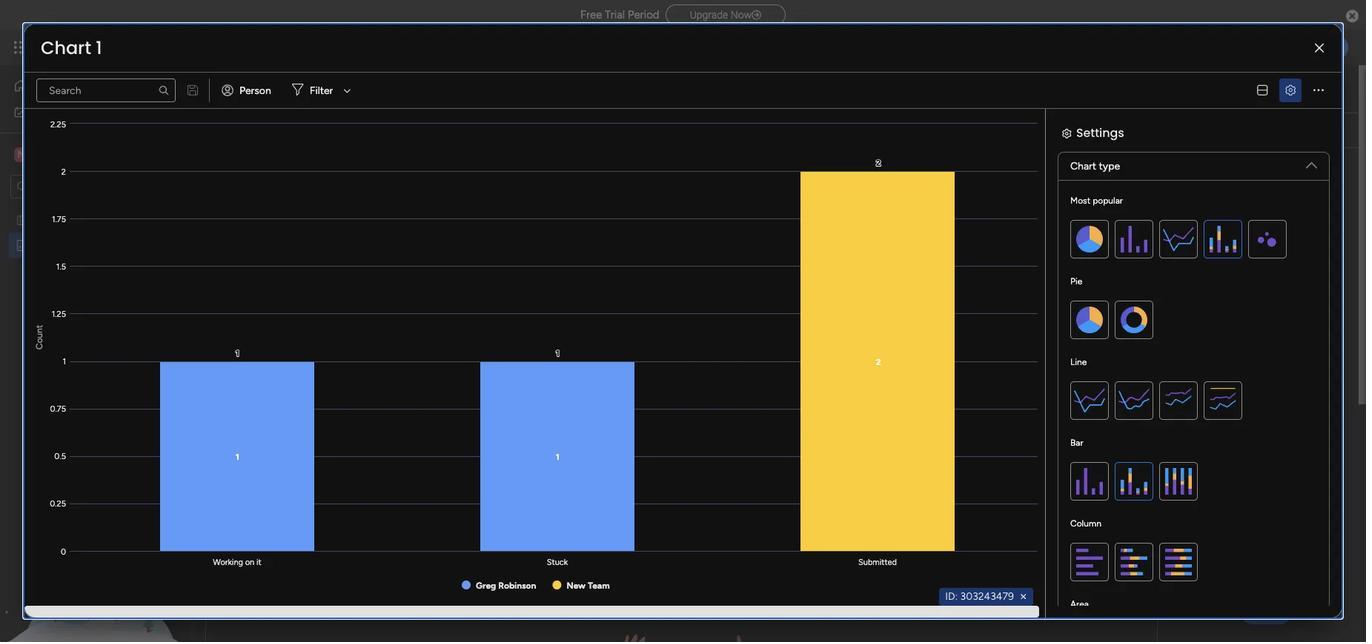 Task type: vqa. For each thing, say whether or not it's contained in the screenshot.
Search icon corresponding to Filter dashboard by text search box
yes



Task type: describe. For each thing, give the bounding box(es) containing it.
start
[[35, 214, 58, 227]]

id: 303243735
[[962, 271, 1030, 284]]

remove image for id: 303243479
[[1018, 592, 1030, 604]]

v2 funnel image
[[883, 170, 893, 181]]

boards
[[395, 124, 427, 136]]

person button for the filter popup button related to filter dashboard by text search box
[[628, 119, 692, 142]]

new dashboard banner
[[197, 65, 1359, 148]]

0 vertical spatial filter
[[310, 84, 333, 97]]

1 horizontal spatial more dots image
[[1314, 85, 1324, 96]]

3 connected boards
[[334, 124, 427, 136]]

home button
[[9, 74, 159, 98]]

free
[[581, 8, 602, 22]]

workspace
[[62, 147, 122, 161]]

dashboard inside list box
[[59, 239, 109, 252]]

new inside banner
[[223, 72, 273, 105]]

dapulse rightstroke image
[[752, 10, 762, 21]]

id: 303243735 element
[[956, 269, 1049, 287]]

my work button
[[9, 100, 159, 123]]

v2 split view image
[[1258, 85, 1268, 96]]

search image for filter dashboard by text search field
[[158, 85, 170, 96]]

my work
[[33, 105, 72, 118]]

Search in workspace field
[[31, 178, 124, 195]]

n
[[17, 148, 26, 161]]

chart for chart 1
[[41, 36, 91, 60]]

period
[[628, 8, 660, 22]]

public board image
[[16, 213, 30, 227]]

Chart 1 field
[[37, 36, 106, 60]]

1 vertical spatial more dots image
[[1033, 170, 1043, 181]]

workspace selection element
[[14, 146, 125, 164]]

column
[[1071, 519, 1102, 529]]

more dots image
[[1129, 473, 1140, 484]]

1,500
[[889, 215, 955, 247]]

greg robinson image
[[1325, 36, 1349, 59]]

0 horizontal spatial arrow down image
[[338, 82, 356, 99]]

help
[[1253, 605, 1280, 620]]

Filter dashboard by text search field
[[449, 119, 588, 142]]

id: 303243479
[[946, 591, 1014, 604]]

select product image
[[13, 40, 28, 55]]

id: for id: 303243735
[[962, 271, 974, 284]]

dapulse x slim image
[[1315, 43, 1324, 54]]

none search field filter dashboard by text
[[449, 119, 588, 142]]

add
[[241, 124, 260, 136]]

New Dashboard field
[[219, 72, 413, 105]]

upgrade now link
[[666, 4, 786, 25]]

add widget
[[241, 124, 295, 136]]

files gallery
[[229, 469, 309, 488]]

now
[[731, 9, 752, 21]]

home
[[34, 79, 62, 92]]

person button for the filter popup button corresponding to filter dashboard by text search field
[[216, 79, 280, 102]]

303243735
[[977, 271, 1030, 284]]

share
[[1272, 82, 1299, 94]]

line
[[1071, 357, 1087, 368]]

start from scratch
[[35, 214, 120, 227]]

list box containing start from scratch
[[0, 205, 189, 458]]

id: 303243479 element
[[940, 589, 1034, 607]]

bar
[[1071, 438, 1084, 449]]

area
[[1071, 600, 1089, 610]]



Task type: locate. For each thing, give the bounding box(es) containing it.
1 horizontal spatial filter button
[[698, 119, 768, 142]]

remove image right 303243735
[[1034, 272, 1046, 284]]

0 vertical spatial new dashboard
[[223, 72, 409, 105]]

remove image for id: 303243735
[[1034, 272, 1046, 284]]

0 vertical spatial person
[[240, 84, 271, 97]]

files
[[229, 469, 258, 488]]

dashboard down start from scratch on the left of the page
[[59, 239, 109, 252]]

0 vertical spatial arrow down image
[[338, 82, 356, 99]]

search image inside filter dashboard by text search box
[[570, 125, 582, 136]]

my
[[33, 105, 47, 118]]

connected
[[342, 124, 393, 136]]

pie
[[1071, 277, 1083, 287]]

0 horizontal spatial id:
[[946, 591, 958, 604]]

new for workspace "icon"
[[34, 147, 59, 161]]

type
[[1099, 160, 1121, 173]]

1 vertical spatial dashboard
[[59, 239, 109, 252]]

chart for chart type
[[1071, 160, 1097, 173]]

1 horizontal spatial arrow down image
[[751, 122, 768, 139]]

person for person popup button associated with the filter popup button related to filter dashboard by text search box
[[652, 124, 683, 137]]

more dots image right v2 settings line 'image'
[[1314, 85, 1324, 96]]

0 horizontal spatial filter button
[[286, 79, 356, 102]]

dashboard up 3
[[279, 72, 409, 105]]

remove image inside id: 303243479 element
[[1018, 592, 1030, 604]]

None search field
[[36, 79, 176, 102]]

1 vertical spatial filter button
[[698, 119, 768, 142]]

id: for id: 303243479
[[946, 591, 958, 604]]

gallery
[[262, 469, 309, 488]]

new dashboard up 3
[[223, 72, 409, 105]]

1 vertical spatial chart
[[1071, 160, 1097, 173]]

0 vertical spatial new
[[223, 72, 273, 105]]

share button
[[1245, 76, 1306, 100]]

remove image right the 303243479
[[1018, 592, 1030, 604]]

0 horizontal spatial search image
[[158, 85, 170, 96]]

search image for filter dashboard by text search box
[[570, 125, 582, 136]]

1 vertical spatial filter
[[722, 124, 745, 137]]

dapulse dropdown down arrow image
[[1307, 154, 1318, 171]]

gallery layout group
[[1048, 515, 1104, 539]]

1 vertical spatial new
[[34, 147, 59, 161]]

arrow down image inside new dashboard banner
[[751, 122, 768, 139]]

id:
[[962, 271, 974, 284], [946, 591, 958, 604]]

1 horizontal spatial search image
[[570, 125, 582, 136]]

0 vertical spatial chart
[[41, 36, 91, 60]]

303243479
[[961, 591, 1014, 604]]

filter button for filter dashboard by text search box
[[698, 119, 768, 142]]

from
[[60, 214, 83, 227]]

chart
[[41, 36, 91, 60], [1071, 160, 1097, 173]]

trial
[[605, 8, 625, 22]]

dashboard inside banner
[[279, 72, 409, 105]]

monday button
[[39, 28, 236, 67]]

filter button
[[286, 79, 356, 102], [698, 119, 768, 142]]

None search field
[[449, 119, 588, 142], [227, 515, 365, 539], [227, 515, 365, 539]]

0 horizontal spatial filter
[[310, 84, 333, 97]]

0 vertical spatial search image
[[158, 85, 170, 96]]

most popular
[[1071, 196, 1123, 206]]

remove image inside id: 303243735 element
[[1034, 272, 1046, 284]]

lottie animation element
[[0, 493, 189, 643]]

0 horizontal spatial new dashboard
[[35, 239, 109, 252]]

0 horizontal spatial more dots image
[[1033, 170, 1043, 181]]

upgrade now
[[690, 9, 752, 21]]

1 vertical spatial new dashboard
[[35, 239, 109, 252]]

monday
[[66, 39, 117, 56]]

more dots image
[[1314, 85, 1324, 96], [1033, 170, 1043, 181]]

arrow down image
[[338, 82, 356, 99], [751, 122, 768, 139]]

3
[[334, 124, 340, 136]]

0 vertical spatial person button
[[216, 79, 280, 102]]

0 vertical spatial remove image
[[1034, 272, 1046, 284]]

filter inside new dashboard banner
[[722, 124, 745, 137]]

3 connected boards button
[[307, 119, 434, 142]]

option
[[0, 207, 189, 210]]

widget
[[263, 124, 295, 136]]

0 horizontal spatial chart
[[41, 36, 91, 60]]

2 vertical spatial new
[[35, 239, 57, 252]]

1
[[96, 36, 102, 60]]

Filter dashboard by text search field
[[36, 79, 176, 102]]

new dashboard inside list box
[[35, 239, 109, 252]]

0 vertical spatial filter button
[[286, 79, 356, 102]]

new right the n
[[34, 147, 59, 161]]

1 vertical spatial search image
[[570, 125, 582, 136]]

1 horizontal spatial new dashboard
[[223, 72, 409, 105]]

v2 settings line image
[[1286, 85, 1296, 96]]

1 horizontal spatial dashboard
[[279, 72, 409, 105]]

new
[[223, 72, 273, 105], [34, 147, 59, 161], [35, 239, 57, 252]]

1 vertical spatial remove image
[[1018, 592, 1030, 604]]

person for person popup button for the filter popup button corresponding to filter dashboard by text search field
[[240, 84, 271, 97]]

1 vertical spatial id:
[[946, 591, 958, 604]]

remove image
[[1034, 272, 1046, 284], [1018, 592, 1030, 604]]

add widget button
[[214, 119, 301, 142]]

0 horizontal spatial remove image
[[1018, 592, 1030, 604]]

0 horizontal spatial dashboard
[[59, 239, 109, 252]]

1 horizontal spatial remove image
[[1034, 272, 1046, 284]]

more dots image left chart type
[[1033, 170, 1043, 181]]

free trial period
[[581, 8, 660, 22]]

numbers
[[806, 166, 868, 185]]

filter button for filter dashboard by text search field
[[286, 79, 356, 102]]

new inside workspace selection element
[[34, 147, 59, 161]]

filter
[[310, 84, 333, 97], [722, 124, 745, 137]]

work
[[49, 105, 72, 118]]

dapulse close image
[[1347, 9, 1359, 24]]

chart left type
[[1071, 160, 1097, 173]]

1 horizontal spatial chart
[[1071, 160, 1097, 173]]

1 horizontal spatial id:
[[962, 271, 974, 284]]

1 horizontal spatial person
[[652, 124, 683, 137]]

workspace image
[[14, 146, 29, 163]]

0 horizontal spatial person
[[240, 84, 271, 97]]

new for public dashboard image
[[35, 239, 57, 252]]

upgrade
[[690, 9, 728, 21]]

person
[[240, 84, 271, 97], [652, 124, 683, 137]]

popular
[[1093, 196, 1123, 206]]

new inside list box
[[35, 239, 57, 252]]

id: left 303243735
[[962, 271, 974, 284]]

list box
[[0, 205, 189, 458]]

chart left 1
[[41, 36, 91, 60]]

search image
[[158, 85, 170, 96], [570, 125, 582, 136]]

id: left the 303243479
[[946, 591, 958, 604]]

new workspace
[[34, 147, 122, 161]]

1 vertical spatial arrow down image
[[751, 122, 768, 139]]

1 image
[[1150, 30, 1163, 47]]

public dashboard image
[[16, 238, 30, 252]]

new dashboard down from
[[35, 239, 109, 252]]

1 horizontal spatial filter
[[722, 124, 745, 137]]

0 vertical spatial more dots image
[[1314, 85, 1324, 96]]

1 horizontal spatial person button
[[628, 119, 692, 142]]

lottie animation image
[[0, 493, 189, 643]]

chart 1
[[41, 36, 102, 60]]

chart type
[[1071, 160, 1121, 173]]

0 vertical spatial id:
[[962, 271, 974, 284]]

1 vertical spatial person button
[[628, 119, 692, 142]]

settings
[[1077, 125, 1125, 142]]

scratch
[[85, 214, 120, 227]]

0 horizontal spatial person button
[[216, 79, 280, 102]]

new right public dashboard image
[[35, 239, 57, 252]]

new dashboard inside banner
[[223, 72, 409, 105]]

new up 'add'
[[223, 72, 273, 105]]

new dashboard
[[223, 72, 409, 105], [35, 239, 109, 252]]

person button
[[216, 79, 280, 102], [628, 119, 692, 142]]

most
[[1071, 196, 1091, 206]]

help button
[[1241, 601, 1292, 625]]

0 vertical spatial dashboard
[[279, 72, 409, 105]]

dashboard
[[279, 72, 409, 105], [59, 239, 109, 252]]

1 vertical spatial person
[[652, 124, 683, 137]]

person inside new dashboard banner
[[652, 124, 683, 137]]



